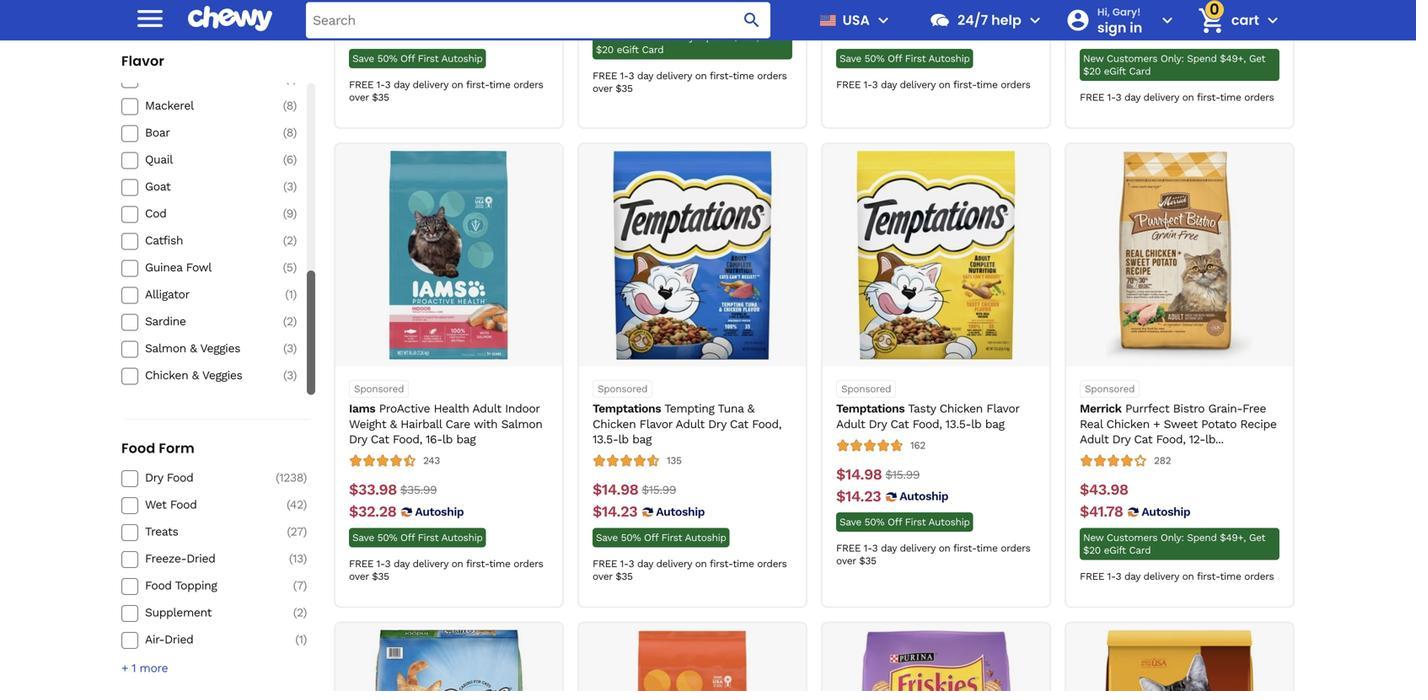 Task type: locate. For each thing, give the bounding box(es) containing it.
( 42 )
[[287, 498, 307, 512]]

$15.99 down 162
[[885, 468, 920, 482]]

2 vertical spatial free 1-3 day delivery on first-time orders
[[1080, 571, 1274, 582]]

( 2 ) for catfish
[[283, 234, 297, 247]]

card
[[642, 44, 664, 55], [1129, 66, 1151, 77], [1129, 544, 1151, 556]]

( 2 ) down ( 5 )
[[283, 314, 297, 328]]

$14.23 text field
[[836, 487, 881, 506], [593, 503, 637, 521]]

2 ( 8 ) from the top
[[283, 126, 297, 140]]

free down $44.63 text box on the right
[[836, 79, 861, 91]]

sponsored for real
[[1085, 383, 1135, 395]]

new down $56.98 text box on the right
[[1083, 53, 1104, 65]]

adult inside purrfect bistro grain-free real chicken + sweet potato recipe adult dry cat food, 12-lb...
[[1080, 432, 1109, 446]]

save 50% off first autoship
[[352, 53, 483, 65], [840, 53, 970, 65], [840, 517, 970, 528], [352, 532, 483, 544], [596, 532, 726, 544]]

temptations tempting tuna & chicken flavor adult dry cat food, 13.5-lb bag image
[[588, 151, 797, 360]]

dry food
[[145, 471, 193, 485]]

dry inside tasty chicken flavor adult dry cat food, 13.5-lb bag
[[869, 417, 887, 431]]

0 vertical spatial get
[[762, 31, 778, 43]]

flavor inside tempting tuna & chicken flavor adult dry cat food, 13.5-lb bag
[[640, 417, 672, 431]]

1 ( 3 ) from the top
[[283, 180, 297, 193]]

only: for free 1-3 day delivery on first-time orders
[[1161, 53, 1184, 65]]

get
[[762, 31, 778, 43], [1249, 53, 1265, 65], [1249, 532, 1265, 544]]

in
[[1130, 18, 1142, 37]]

50% for proactive health adult indoor weight & hairball care with salmon dry cat food, 16-lb bag
[[377, 532, 397, 544]]

dried for air-
[[164, 633, 193, 647]]

boar
[[145, 126, 170, 140]]

2 vertical spatial 2
[[297, 606, 303, 620]]

proactive health adult indoor weight & hairball care with salmon dry cat food, 16-lb bag
[[349, 402, 542, 446]]

dried down "supplement"
[[164, 633, 193, 647]]

2 horizontal spatial lb
[[971, 417, 982, 431]]

get for free 1-3 day delivery on first-time orders over $35
[[762, 31, 778, 43]]

1 horizontal spatial lb
[[618, 432, 629, 446]]

( 7 )
[[293, 579, 307, 593]]

off down $51.99 text box on the top of page
[[888, 53, 902, 65]]

iams proactive health healthy adult original with chicken dry cat food, 22-lb bag image
[[588, 630, 797, 691]]

0 horizontal spatial lb
[[442, 432, 453, 446]]

wet
[[145, 498, 166, 512]]

1 vertical spatial ( 1 )
[[285, 287, 297, 301]]

2 vertical spatial flavor
[[640, 417, 672, 431]]

chicken down the "purrfect"
[[1106, 417, 1150, 431]]

save 50% off first autoship down $51.99 text box on the top of page
[[840, 53, 970, 65]]

temptations for adult
[[836, 402, 905, 416]]

chicken down salmon & veggies in the left of the page
[[145, 368, 188, 382]]

sardine link
[[145, 314, 265, 329]]

$14.98 $15.99 down 135
[[593, 481, 676, 499]]

0 vertical spatial $15.99
[[885, 468, 920, 482]]

veggies down sardine link in the top of the page
[[200, 341, 240, 355]]

treats link
[[145, 524, 265, 540]]

$14.98 text field
[[593, 481, 638, 499]]

guinea fowl
[[145, 260, 212, 274]]

new down '$17.26' "text box"
[[596, 31, 616, 43]]

50% down "$32.28" "text field"
[[377, 532, 397, 544]]

1 vertical spatial new
[[1083, 53, 1104, 65]]

1 vertical spatial egift
[[1104, 66, 1126, 77]]

( 3 ) for goat
[[283, 180, 297, 193]]

meow mix tender centers salmon & white meat chicken dry cat food, 13.5-lb bag image
[[1075, 630, 1284, 691]]

0 vertical spatial 13.5-
[[945, 417, 971, 431]]

2 vertical spatial customers
[[1107, 532, 1158, 544]]

1 8 from the top
[[286, 99, 293, 113]]

delivery
[[656, 70, 692, 82], [413, 79, 448, 91], [900, 79, 936, 91], [1143, 92, 1179, 103], [900, 543, 936, 554], [413, 558, 448, 570], [656, 558, 692, 570], [1143, 571, 1179, 582]]

( for guinea fowl
[[283, 260, 286, 274]]

1 ( 8 ) from the top
[[283, 99, 297, 113]]

salmon inside salmon & veggies link
[[145, 341, 186, 355]]

0 vertical spatial customers
[[620, 31, 670, 43]]

1-
[[620, 70, 628, 82], [377, 79, 385, 91], [864, 79, 872, 91], [1107, 92, 1116, 103], [864, 543, 872, 554], [377, 558, 385, 570], [620, 558, 628, 570], [1107, 571, 1116, 582]]

& down proactive
[[390, 417, 397, 431]]

alligator link
[[145, 287, 265, 302]]

1 vertical spatial ( 2 )
[[283, 314, 297, 328]]

bag inside proactive health adult indoor weight & hairball care with salmon dry cat food, 16-lb bag
[[456, 432, 476, 446]]

chicken inside chicken & veggies link
[[145, 368, 188, 382]]

catfish
[[145, 234, 183, 247]]

free 1-3 day delivery on first-time orders down account menu image
[[1080, 92, 1274, 103]]

egift down $41.78 text box
[[1104, 544, 1126, 556]]

24/7 help
[[958, 11, 1022, 30]]

off down $15.99 text field
[[888, 517, 902, 528]]

& inside proactive health adult indoor weight & hairball care with salmon dry cat food, 16-lb bag
[[390, 417, 397, 431]]

$14.23 text field down $14.98 text box
[[593, 503, 637, 521]]

0 vertical spatial +
[[1153, 417, 1160, 431]]

wet food
[[145, 498, 197, 512]]

1 vertical spatial $49+,
[[1220, 53, 1246, 65]]

27
[[291, 525, 303, 539]]

cod link
[[145, 206, 265, 221]]

food left form
[[121, 439, 155, 458]]

adult up $14.98 text field
[[836, 417, 865, 431]]

$20
[[596, 44, 614, 55], [1083, 66, 1101, 77], [1083, 544, 1101, 556]]

form
[[159, 439, 195, 458]]

& up chicken & veggies
[[190, 341, 197, 355]]

$14.23 down $14.98 text box
[[593, 503, 637, 520]]

save down $14.98 text field
[[840, 517, 861, 528]]

free 1-3 day delivery on first-time orders down chewy support image
[[836, 79, 1030, 91]]

1 horizontal spatial menu image
[[873, 10, 894, 30]]

submit search image
[[742, 10, 762, 30]]

salmon
[[145, 341, 186, 355], [501, 417, 542, 431]]

hi,
[[1097, 5, 1110, 19]]

free 1-3 day delivery on first-time orders up meow mix tender centers salmon & white meat chicken dry cat food, 13.5-lb bag image
[[1080, 571, 1274, 582]]

2 vertical spatial new
[[1083, 532, 1104, 544]]

) for mackerel
[[293, 99, 297, 113]]

( for mackerel
[[283, 99, 286, 113]]

0 vertical spatial free 1-3 day delivery on first-time orders
[[836, 79, 1030, 91]]

day
[[637, 70, 653, 82], [394, 79, 409, 91], [881, 79, 897, 91], [1124, 92, 1140, 103], [881, 543, 897, 554], [394, 558, 409, 570], [637, 558, 653, 570], [1124, 571, 1140, 582]]

1 vertical spatial spend
[[1187, 53, 1217, 65]]

1 vertical spatial +
[[121, 661, 128, 675]]

1 vertical spatial customers
[[1107, 53, 1158, 65]]

$41.78
[[1080, 503, 1123, 520]]

0 horizontal spatial flavor
[[121, 51, 164, 70]]

bag inside tasty chicken flavor adult dry cat food, 13.5-lb bag
[[985, 417, 1004, 431]]

$32.28
[[349, 503, 396, 520]]

Search text field
[[306, 2, 770, 38]]

0 vertical spatial egift
[[617, 44, 639, 55]]

supplement
[[145, 606, 212, 620]]

save 50% off first autoship down $15.99 text field
[[840, 517, 970, 528]]

sponsored for flavor
[[598, 383, 648, 395]]

cat down the "purrfect"
[[1134, 432, 1153, 446]]

24/7 help link
[[922, 0, 1022, 40]]

0 horizontal spatial $14.98
[[593, 481, 638, 499]]

1 vertical spatial dried
[[164, 633, 193, 647]]

) for quail
[[293, 153, 297, 166]]

$15.99 for cat
[[885, 468, 920, 482]]

8 for boar
[[286, 126, 293, 140]]

dried
[[187, 552, 215, 566], [164, 633, 193, 647]]

adult up the with
[[472, 402, 501, 416]]

$64.99 text field
[[1131, 2, 1168, 20]]

( 3 ) for salmon & veggies
[[283, 341, 297, 355]]

cart link
[[1191, 0, 1259, 40]]

save 50% off first autoship for proactive health adult indoor weight & hairball care with salmon dry cat food, 16-lb bag
[[352, 532, 483, 544]]

1 sponsored from the left
[[354, 383, 404, 395]]

$20 down $56.98 text box on the right
[[1083, 66, 1101, 77]]

real
[[1080, 417, 1103, 431]]

) for catfish
[[293, 234, 297, 247]]

( for dry food
[[276, 471, 279, 485]]

0 vertical spatial card
[[642, 44, 664, 55]]

2 8 from the top
[[286, 126, 293, 140]]

off for proactive health adult indoor weight & hairball care with salmon dry cat food, 16-lb bag
[[400, 532, 415, 544]]

$35
[[616, 82, 633, 94], [372, 92, 389, 103], [859, 555, 876, 567], [372, 571, 389, 582], [616, 571, 633, 582]]

6
[[286, 153, 293, 166]]

1 vertical spatial 2
[[287, 314, 293, 328]]

0 vertical spatial 8
[[286, 99, 293, 113]]

lb inside proactive health adult indoor weight & hairball care with salmon dry cat food, 16-lb bag
[[442, 432, 453, 446]]

( for wet food
[[287, 498, 290, 512]]

0 horizontal spatial $14.23 text field
[[593, 503, 637, 521]]

& right tuna
[[747, 402, 754, 416]]

0 horizontal spatial bag
[[456, 432, 476, 446]]

wet food link
[[145, 497, 265, 513]]

egift down $56.98 text box on the right
[[1104, 66, 1126, 77]]

$14.23
[[836, 487, 881, 505], [593, 503, 637, 520]]

2 vertical spatial get
[[1249, 532, 1265, 544]]

flavor up 'mackerel' in the top left of the page
[[121, 51, 164, 70]]

account menu image
[[1157, 10, 1177, 30]]

$20 for free 1-3 day delivery on first-time orders over $35
[[596, 44, 614, 55]]

new customers only: spend $49+, get $20 egift card down account menu image
[[1083, 53, 1265, 77]]

$44.63 text field
[[836, 24, 885, 42]]

items image
[[1196, 6, 1226, 35]]

( 2 ) down ( 9 )
[[283, 234, 297, 247]]

) for sardine
[[293, 314, 297, 328]]

1 vertical spatial $15.99
[[642, 483, 676, 497]]

2 horizontal spatial flavor
[[986, 402, 1019, 416]]

chicken up $14.98 text box
[[593, 417, 636, 431]]

) for alligator
[[293, 287, 297, 301]]

Product search field
[[306, 2, 770, 38]]

50% down $44.63 text box on the right
[[865, 53, 884, 65]]

135
[[667, 455, 682, 466]]

air-dried
[[145, 633, 193, 647]]

first-
[[710, 70, 733, 82], [466, 79, 489, 91], [953, 79, 976, 91], [1197, 92, 1220, 103], [953, 543, 976, 554], [466, 558, 489, 570], [710, 558, 733, 570], [1197, 571, 1220, 582]]

2 temptations from the left
[[836, 402, 905, 416]]

save 50% off first autoship down $33.99 text field
[[352, 53, 483, 65]]

50% down $14.98 text field
[[865, 517, 884, 528]]

save down $44.63 text box on the right
[[840, 53, 861, 65]]

sponsored up merrick
[[1085, 383, 1135, 395]]

( 1 )
[[285, 72, 297, 86], [285, 287, 297, 301], [295, 633, 307, 647]]

0 vertical spatial $20
[[596, 44, 614, 55]]

50% down $14.98 text box
[[621, 532, 641, 544]]

( 6 )
[[283, 153, 297, 166]]

new customers only: spend $49+, get $20 egift card down $41.78 text box
[[1083, 532, 1265, 556]]

bistro
[[1173, 402, 1205, 416]]

1 vertical spatial free 1-3 day delivery on first-time orders
[[1080, 92, 1274, 103]]

off down $35.99 "text box"
[[400, 532, 415, 544]]

$15.99 for adult
[[642, 483, 676, 497]]

) for food topping
[[303, 579, 307, 593]]

1 vertical spatial ( 3 )
[[283, 341, 297, 355]]

1 vertical spatial only:
[[1161, 53, 1184, 65]]

food, inside tasty chicken flavor adult dry cat food, 13.5-lb bag
[[913, 417, 942, 431]]

1- down $14.98 text field
[[864, 543, 872, 554]]

temptations tasty chicken flavor adult dry cat food, 13.5-lb bag image
[[832, 151, 1041, 360]]

) for treats
[[303, 525, 307, 539]]

0 horizontal spatial salmon
[[145, 341, 186, 355]]

with
[[474, 417, 498, 431]]

( 27 )
[[287, 525, 307, 539]]

$51.99
[[888, 4, 923, 18]]

$15.99 down 135
[[642, 483, 676, 497]]

1 horizontal spatial $15.99
[[885, 468, 920, 482]]

1- down $44.63 text box on the right
[[864, 79, 872, 91]]

+ inside purrfect bistro grain-free real chicken + sweet potato recipe adult dry cat food, 12-lb...
[[1153, 417, 1160, 431]]

first down $15.99 text box
[[661, 532, 682, 544]]

salmon down sardine
[[145, 341, 186, 355]]

0 vertical spatial dried
[[187, 552, 215, 566]]

get for free 1-3 day delivery on first-time orders
[[1249, 53, 1265, 65]]

new
[[596, 31, 616, 43], [1083, 53, 1104, 65], [1083, 532, 1104, 544]]

0 vertical spatial $49+,
[[733, 31, 759, 43]]

customers down $41.78 text box
[[1107, 532, 1158, 544]]

2 for supplement
[[297, 606, 303, 620]]

first down $35.99 "text box"
[[418, 532, 439, 544]]

gary!
[[1112, 5, 1141, 19]]

$15.99
[[885, 468, 920, 482], [642, 483, 676, 497]]

temptations for chicken
[[593, 402, 661, 416]]

1 vertical spatial flavor
[[986, 402, 1019, 416]]

sponsored up tasty chicken flavor adult dry cat food, 13.5-lb bag
[[841, 383, 891, 395]]

1 vertical spatial 8
[[286, 126, 293, 140]]

customers
[[620, 31, 670, 43], [1107, 53, 1158, 65], [1107, 532, 1158, 544]]

$14.98 text field
[[836, 466, 882, 484]]

more
[[140, 661, 168, 675]]

0 horizontal spatial $14.98 $15.99
[[593, 481, 676, 499]]

$15.99 text field
[[642, 481, 676, 499]]

chewy support image
[[929, 9, 951, 31]]

food topping
[[145, 579, 217, 593]]

+ left more at the left bottom of the page
[[121, 661, 128, 675]]

spend
[[700, 31, 730, 43], [1187, 53, 1217, 65], [1187, 532, 1217, 544]]

chicken right tasty
[[940, 402, 983, 416]]

$59.98
[[1080, 2, 1128, 20]]

1- down the $31.34 text field
[[377, 79, 385, 91]]

1 horizontal spatial temptations
[[836, 402, 905, 416]]

0 horizontal spatial temptations
[[593, 402, 661, 416]]

0 vertical spatial spend
[[700, 31, 730, 43]]

( 2 ) for sardine
[[283, 314, 297, 328]]

save down "$32.28" "text field"
[[352, 532, 374, 544]]

( 8 )
[[283, 99, 297, 113], [283, 126, 297, 140]]

2 down ( 5 )
[[287, 314, 293, 328]]

bag
[[985, 417, 1004, 431], [456, 432, 476, 446], [632, 432, 652, 446]]

0 vertical spatial 2
[[287, 234, 293, 247]]

dry inside tempting tuna & chicken flavor adult dry cat food, 13.5-lb bag
[[708, 417, 726, 431]]

1 down ( 7 )
[[299, 633, 303, 647]]

1 vertical spatial 13.5-
[[593, 432, 618, 446]]

0 horizontal spatial $14.23
[[593, 503, 637, 520]]

$14.23 down $14.98 text field
[[836, 487, 881, 505]]

merrick purrfect bistro grain-free real chicken + sweet potato recipe adult dry cat food, 12-lb bag image
[[1075, 151, 1284, 360]]

customers for free 1-3 day delivery on first-time orders
[[1107, 53, 1158, 65]]

1 vertical spatial card
[[1129, 66, 1151, 77]]

autoship
[[413, 26, 461, 40], [903, 26, 952, 40], [1146, 26, 1195, 40], [441, 53, 483, 65], [929, 53, 970, 65], [900, 490, 948, 503], [415, 505, 464, 519], [656, 505, 705, 519], [1142, 505, 1190, 519], [929, 517, 970, 528], [441, 532, 483, 544], [685, 532, 726, 544]]

$21.69 text field
[[639, 2, 673, 20]]

temptations left tempting
[[593, 402, 661, 416]]

+ down the "purrfect"
[[1153, 417, 1160, 431]]

1 temptations from the left
[[593, 402, 661, 416]]

$64.99
[[1131, 4, 1168, 18]]

free down $56.98 text box on the right
[[1080, 92, 1104, 103]]

menu image inside the usa popup button
[[873, 10, 894, 30]]

3 sponsored from the left
[[841, 383, 891, 395]]

bag inside tempting tuna & chicken flavor adult dry cat food, 13.5-lb bag
[[632, 432, 652, 446]]

off
[[400, 53, 415, 65], [888, 53, 902, 65], [888, 517, 902, 528], [400, 532, 415, 544], [644, 532, 658, 544]]

$56.98 text field
[[1080, 24, 1128, 42]]

0 horizontal spatial +
[[121, 661, 128, 675]]

( 1 ) for air-dried
[[295, 633, 307, 647]]

$20 for free 1-3 day delivery on first-time orders
[[1083, 66, 1101, 77]]

( for boar
[[283, 126, 286, 140]]

$35.99 text field
[[400, 481, 437, 499]]

3 ( 3 ) from the top
[[283, 368, 297, 382]]

) for chicken & veggies
[[293, 368, 297, 382]]

customers down in
[[1107, 53, 1158, 65]]

veggies down salmon & veggies link
[[202, 368, 242, 382]]

4 sponsored from the left
[[1085, 383, 1135, 395]]

orders
[[757, 70, 787, 82], [514, 79, 543, 91], [1001, 79, 1030, 91], [1244, 92, 1274, 103], [1001, 543, 1030, 554], [514, 558, 543, 570], [757, 558, 787, 570], [1244, 571, 1274, 582]]

1 horizontal spatial $14.23 text field
[[836, 487, 881, 506]]

2 sponsored from the left
[[598, 383, 648, 395]]

flavor down tempting
[[640, 417, 672, 431]]

1 vertical spatial $20
[[1083, 66, 1101, 77]]

$59.98 text field
[[1080, 2, 1128, 20]]

free down "$32.28" "text field"
[[349, 558, 374, 570]]

free 1-3 day delivery on first-time orders for $44.63
[[836, 79, 1030, 91]]

0 vertical spatial new
[[596, 31, 616, 43]]

0 vertical spatial ( 2 )
[[283, 234, 297, 247]]

adult down real at bottom right
[[1080, 432, 1109, 446]]

only:
[[673, 31, 697, 43], [1161, 53, 1184, 65], [1161, 532, 1184, 544]]

( for cod
[[283, 207, 286, 220]]

16-
[[426, 432, 442, 446]]

1 horizontal spatial $14.23
[[836, 487, 881, 505]]

new down $41.78 text box
[[1083, 532, 1104, 544]]

sweet
[[1164, 417, 1198, 431]]

customers down the $21.69 text box
[[620, 31, 670, 43]]

1 horizontal spatial salmon
[[501, 417, 542, 431]]

0 vertical spatial ( 3 )
[[283, 180, 297, 193]]

boar link
[[145, 125, 265, 140]]

first down $33.99 text field
[[418, 53, 439, 65]]

1 vertical spatial veggies
[[202, 368, 242, 382]]

new customers only: spend $49+, get $20 egift card down the $21.69 text box
[[596, 31, 778, 55]]

dry down merrick
[[1112, 432, 1130, 446]]

9
[[286, 207, 293, 220]]

card for free 1-3 day delivery on first-time orders over $35
[[642, 44, 664, 55]]

cat down tasty
[[890, 417, 909, 431]]

1 up ( 6 )
[[289, 72, 293, 86]]

$14.98 $15.99 down 162
[[836, 466, 920, 483]]

save down $14.98 text box
[[596, 532, 618, 544]]

2 vertical spatial ( 3 )
[[283, 368, 297, 382]]

0 vertical spatial veggies
[[200, 341, 240, 355]]

flavor right tasty
[[986, 402, 1019, 416]]

2 ( 3 ) from the top
[[283, 341, 297, 355]]

$31.34 text field
[[349, 24, 394, 42]]

( 2 ) down ( 7 )
[[293, 606, 307, 620]]

1
[[289, 72, 293, 86], [289, 287, 293, 301], [299, 633, 303, 647], [132, 661, 136, 675]]

$49+, for free 1-3 day delivery on first-time orders
[[1220, 53, 1246, 65]]

( 1 ) down ( 5 )
[[285, 287, 297, 301]]

off down $15.99 text box
[[644, 532, 658, 544]]

( for chicken & veggies
[[283, 368, 287, 382]]

2 horizontal spatial bag
[[985, 417, 1004, 431]]

( 1238 )
[[276, 471, 307, 485]]

1 horizontal spatial flavor
[[640, 417, 672, 431]]

adult inside tempting tuna & chicken flavor adult dry cat food, 13.5-lb bag
[[676, 417, 705, 431]]

food,
[[752, 417, 781, 431], [913, 417, 942, 431], [393, 432, 422, 446], [1156, 432, 1186, 446]]

( for salmon & veggies
[[283, 341, 287, 355]]

1 vertical spatial salmon
[[501, 417, 542, 431]]

cat inside tempting tuna & chicken flavor adult dry cat food, 13.5-lb bag
[[730, 417, 748, 431]]

save 50% off first autoship down $35.99 "text box"
[[352, 532, 483, 544]]

first for tempting tuna & chicken flavor adult dry cat food, 13.5-lb bag
[[661, 532, 682, 544]]

treats
[[145, 525, 178, 539]]

0 horizontal spatial 13.5-
[[593, 432, 618, 446]]

sponsored for weight
[[354, 383, 404, 395]]

sponsored up tempting tuna & chicken flavor adult dry cat food, 13.5-lb bag
[[598, 383, 648, 395]]

save 50% off first autoship down $15.99 text box
[[596, 532, 726, 544]]

1 horizontal spatial bag
[[632, 432, 652, 446]]

1 vertical spatial ( 8 )
[[283, 126, 297, 140]]

1 horizontal spatial +
[[1153, 417, 1160, 431]]

1 horizontal spatial $14.98 $15.99
[[836, 466, 920, 483]]

air-dried link
[[145, 632, 265, 647]]

0 vertical spatial salmon
[[145, 341, 186, 355]]

12-
[[1189, 432, 1205, 446]]

only: for free 1-3 day delivery on first-time orders over $35
[[673, 31, 697, 43]]

cart menu image
[[1263, 10, 1283, 30]]

7
[[297, 579, 303, 593]]

tempting tuna & chicken flavor adult dry cat food, 13.5-lb bag
[[593, 402, 781, 446]]

1 vertical spatial get
[[1249, 53, 1265, 65]]

save 50% off first autoship for tasty chicken flavor adult dry cat food, 13.5-lb bag
[[840, 517, 970, 528]]

0 vertical spatial only:
[[673, 31, 697, 43]]

13.5- inside tempting tuna & chicken flavor adult dry cat food, 13.5-lb bag
[[593, 432, 618, 446]]

first for tasty chicken flavor adult dry cat food, 13.5-lb bag
[[905, 517, 926, 528]]

$17.26 $21.69
[[593, 2, 673, 20]]

sponsored for dry
[[841, 383, 891, 395]]

2 vertical spatial ( 2 )
[[293, 606, 307, 620]]

1 horizontal spatial $14.98
[[836, 466, 882, 483]]

menu image
[[133, 1, 167, 35], [873, 10, 894, 30]]

cat down tuna
[[730, 417, 748, 431]]

$49+,
[[733, 31, 759, 43], [1220, 53, 1246, 65], [1220, 532, 1246, 544]]

freeze-dried
[[145, 552, 215, 566]]

free 1-3 day delivery on first-time orders over $35 for tempting tuna & chicken flavor adult dry cat food, 13.5-lb bag
[[593, 558, 787, 582]]

temptations left tasty
[[836, 402, 905, 416]]

$59.98 $64.99
[[1080, 2, 1168, 20]]

2 vertical spatial ( 1 )
[[295, 633, 307, 647]]

) for cod
[[293, 207, 297, 220]]

0 horizontal spatial $15.99
[[642, 483, 676, 497]]

$33.98 text field
[[349, 481, 397, 499]]

adult down tempting
[[676, 417, 705, 431]]

1 horizontal spatial 13.5-
[[945, 417, 971, 431]]

0 vertical spatial ( 8 )
[[283, 99, 297, 113]]



Task type: describe. For each thing, give the bounding box(es) containing it.
) for air-dried
[[303, 633, 307, 647]]

) for freeze-dried
[[303, 552, 307, 566]]

1- down $41.78 text box
[[1107, 571, 1116, 582]]

friskies surfin' & turfin' favorites dry cat food, 16-lb bag image
[[832, 630, 1041, 691]]

$49+, for free 1-3 day delivery on first-time orders over $35
[[733, 31, 759, 43]]

( 9 )
[[283, 207, 297, 220]]

dry up "wet"
[[145, 471, 163, 485]]

free down $14.98 text box
[[593, 558, 617, 570]]

usa button
[[813, 0, 894, 40]]

( 2 ) for supplement
[[293, 606, 307, 620]]

1- down "$32.28" "text field"
[[377, 558, 385, 570]]

$43.98 text field
[[1080, 481, 1128, 499]]

freeze-
[[145, 552, 187, 566]]

$14.23 for tempting tuna & chicken flavor adult dry cat food, 13.5-lb bag
[[593, 503, 637, 520]]

lb...
[[1205, 432, 1224, 446]]

chicken & veggies
[[145, 368, 242, 382]]

cat inside tasty chicken flavor adult dry cat food, 13.5-lb bag
[[890, 417, 909, 431]]

tasty chicken flavor adult dry cat food, 13.5-lb bag
[[836, 402, 1019, 431]]

( 1 ) for alligator
[[285, 287, 297, 301]]

2 vertical spatial $49+,
[[1220, 532, 1246, 544]]

8 for mackerel
[[286, 99, 293, 113]]

( for freeze-dried
[[289, 552, 293, 566]]

over for tasty chicken flavor adult dry cat food, 13.5-lb bag
[[836, 555, 856, 567]]

free 1-3 day delivery on first-time orders over $35 for proactive health adult indoor weight & hairball care with salmon dry cat food, 16-lb bag
[[349, 558, 543, 582]]

$32.99 text field
[[349, 2, 397, 20]]

dry inside purrfect bistro grain-free real chicken + sweet potato recipe adult dry cat food, 12-lb...
[[1112, 432, 1130, 446]]

$35 for tasty chicken flavor adult dry cat food, 13.5-lb bag
[[859, 555, 876, 567]]

& down salmon & veggies in the left of the page
[[192, 368, 199, 382]]

$14.98 for tasty chicken flavor adult dry cat food, 13.5-lb bag
[[836, 466, 882, 483]]

( for sardine
[[283, 314, 287, 328]]

5
[[286, 260, 293, 274]]

( for food topping
[[293, 579, 297, 593]]

first down $51.99 text box on the top of page
[[905, 53, 926, 65]]

grain-
[[1208, 402, 1243, 416]]

1 left more at the left bottom of the page
[[132, 661, 136, 675]]

$33.99 text field
[[400, 2, 437, 20]]

$33.98
[[349, 481, 397, 499]]

first for proactive health adult indoor weight & hairball care with salmon dry cat food, 16-lb bag
[[418, 532, 439, 544]]

dry food link
[[145, 470, 265, 486]]

save down the $31.34 text field
[[352, 53, 374, 65]]

hairball
[[401, 417, 442, 431]]

$56.98
[[1080, 24, 1128, 42]]

veggies for salmon & veggies
[[200, 341, 240, 355]]

( for air-dried
[[295, 633, 299, 647]]

dried for freeze-
[[187, 552, 215, 566]]

free down $41.78 text box
[[1080, 571, 1104, 582]]

$14.98 $15.99 for dry
[[836, 466, 920, 483]]

free 1-3 day delivery on first-time orders over $35 for tasty chicken flavor adult dry cat food, 13.5-lb bag
[[836, 543, 1030, 567]]

$17.26 text field
[[593, 2, 636, 20]]

spend for free 1-3 day delivery on first-time orders over $35
[[700, 31, 730, 43]]

merrick
[[1080, 402, 1122, 416]]

food, inside tempting tuna & chicken flavor adult dry cat food, 13.5-lb bag
[[752, 417, 781, 431]]

hi, gary! sign in
[[1097, 5, 1142, 37]]

veggies for chicken & veggies
[[202, 368, 242, 382]]

0 vertical spatial flavor
[[121, 51, 164, 70]]

$32.99
[[349, 2, 397, 20]]

$32.28 text field
[[349, 503, 396, 521]]

catfish link
[[145, 233, 265, 248]]

new for free 1-3 day delivery on first-time orders
[[1083, 53, 1104, 65]]

adult inside proactive health adult indoor weight & hairball care with salmon dry cat food, 16-lb bag
[[472, 402, 501, 416]]

save for tempting tuna & chicken flavor adult dry cat food, 13.5-lb bag
[[596, 532, 618, 544]]

freeze-dried link
[[145, 551, 265, 567]]

$35.99
[[400, 483, 437, 497]]

1238
[[279, 471, 303, 485]]

50% for tasty chicken flavor adult dry cat food, 13.5-lb bag
[[865, 517, 884, 528]]

) for guinea fowl
[[293, 260, 297, 274]]

$33.99
[[400, 4, 437, 18]]

adult inside tasty chicken flavor adult dry cat food, 13.5-lb bag
[[836, 417, 865, 431]]

free down $14.98 text field
[[836, 543, 861, 554]]

food down freeze-
[[145, 579, 172, 593]]

fowl
[[186, 260, 212, 274]]

$35 for tempting tuna & chicken flavor adult dry cat food, 13.5-lb bag
[[616, 571, 633, 582]]

lb inside tempting tuna & chicken flavor adult dry cat food, 13.5-lb bag
[[618, 432, 629, 446]]

282
[[1154, 455, 1171, 466]]

$14.23 for tasty chicken flavor adult dry cat food, 13.5-lb bag
[[836, 487, 881, 505]]

( 13 )
[[289, 552, 307, 566]]

1- down '$17.26' "text box"
[[620, 70, 628, 82]]

2 vertical spatial card
[[1129, 544, 1151, 556]]

salmon & veggies
[[145, 341, 240, 355]]

& inside tempting tuna & chicken flavor adult dry cat food, 13.5-lb bag
[[747, 402, 754, 416]]

) for boar
[[293, 126, 297, 140]]

tempting
[[664, 402, 714, 416]]

$14.98 $15.99 for flavor
[[593, 481, 676, 499]]

new customers only: spend $49+, get $20 egift card for free 1-3 day delivery on first-time orders over $35
[[596, 31, 778, 55]]

new customers only: spend $49+, get $20 egift card for free 1-3 day delivery on first-time orders
[[1083, 53, 1265, 77]]

free down '$17.26' "text box"
[[593, 70, 617, 82]]

off down $33.99 text field
[[400, 53, 415, 65]]

cat inside proactive health adult indoor weight & hairball care with salmon dry cat food, 16-lb bag
[[371, 432, 389, 446]]

food topping link
[[145, 578, 265, 593]]

$15.99 text field
[[885, 466, 920, 484]]

) for goat
[[293, 180, 297, 193]]

$43.98
[[1080, 481, 1128, 499]]

food, inside purrfect bistro grain-free real chicken + sweet potato recipe adult dry cat food, 12-lb...
[[1156, 432, 1186, 446]]

2 vertical spatial only:
[[1161, 532, 1184, 544]]

2 for sardine
[[287, 314, 293, 328]]

free
[[1243, 402, 1266, 416]]

supplement link
[[145, 605, 265, 620]]

+ 1 more
[[121, 661, 168, 675]]

$21.69
[[639, 4, 673, 18]]

) for salmon & veggies
[[293, 341, 297, 355]]

0 horizontal spatial menu image
[[133, 1, 167, 35]]

quail
[[145, 153, 173, 166]]

over for tempting tuna & chicken flavor adult dry cat food, 13.5-lb bag
[[593, 571, 612, 582]]

) for supplement
[[303, 606, 307, 620]]

$33.98 $35.99
[[349, 481, 437, 499]]

salmon & veggies link
[[145, 341, 265, 356]]

weight
[[349, 417, 386, 431]]

sardine
[[145, 314, 186, 328]]

( for alligator
[[285, 287, 289, 301]]

( 5 )
[[283, 260, 297, 274]]

indoor
[[505, 402, 540, 416]]

24/7
[[958, 11, 988, 30]]

( for quail
[[283, 153, 286, 166]]

243
[[423, 455, 440, 466]]

50% for tempting tuna & chicken flavor adult dry cat food, 13.5-lb bag
[[621, 532, 641, 544]]

( for goat
[[283, 180, 287, 193]]

salmon inside proactive health adult indoor weight & hairball care with salmon dry cat food, 16-lb bag
[[501, 417, 542, 431]]

2 vertical spatial $20
[[1083, 544, 1101, 556]]

( 3 ) for chicken & veggies
[[283, 368, 297, 382]]

chicken inside tasty chicken flavor adult dry cat food, 13.5-lb bag
[[940, 402, 983, 416]]

guinea fowl link
[[145, 260, 265, 275]]

$41.78 text field
[[1080, 503, 1123, 521]]

$14.23 text field for tasty chicken flavor adult dry cat food, 13.5-lb bag
[[836, 487, 881, 506]]

save 50% off first autoship for tempting tuna & chicken flavor adult dry cat food, 13.5-lb bag
[[596, 532, 726, 544]]

$35 for proactive health adult indoor weight & hairball care with salmon dry cat food, 16-lb bag
[[372, 571, 389, 582]]

$44.63
[[836, 24, 885, 42]]

1- down $56.98 text box on the right
[[1107, 92, 1116, 103]]

cat inside purrfect bistro grain-free real chicken + sweet potato recipe adult dry cat food, 12-lb...
[[1134, 432, 1153, 446]]

help menu image
[[1025, 10, 1045, 30]]

free down the $31.34 text field
[[349, 79, 374, 91]]

chicken inside purrfect bistro grain-free real chicken + sweet potato recipe adult dry cat food, 12-lb...
[[1106, 417, 1150, 431]]

$17.26
[[593, 2, 636, 20]]

162
[[910, 439, 925, 451]]

tuna
[[718, 402, 744, 416]]

mackerel
[[145, 99, 194, 113]]

2 vertical spatial egift
[[1104, 544, 1126, 556]]

42
[[290, 498, 303, 512]]

1 down ( 5 )
[[289, 287, 293, 301]]

$51.99 text field
[[888, 2, 923, 20]]

13.5- inside tasty chicken flavor adult dry cat food, 13.5-lb bag
[[945, 417, 971, 431]]

chicken & veggies link
[[145, 368, 265, 383]]

$14.98 for tempting tuna & chicken flavor adult dry cat food, 13.5-lb bag
[[593, 481, 638, 499]]

0 vertical spatial ( 1 )
[[285, 72, 297, 86]]

( for catfish
[[283, 234, 287, 247]]

iams proactive health adult indoor weight & hairball care with salmon dry cat food, 16-lb bag image
[[344, 151, 553, 360]]

13
[[293, 552, 303, 566]]

air-
[[145, 633, 164, 647]]

tasty
[[908, 402, 936, 416]]

1- down $14.98 text box
[[620, 558, 628, 570]]

purrfect
[[1125, 402, 1169, 416]]

save for proactive health adult indoor weight & hairball care with salmon dry cat food, 16-lb bag
[[352, 532, 374, 544]]

quail link
[[145, 152, 265, 167]]

food, inside proactive health adult indoor weight & hairball care with salmon dry cat food, 16-lb bag
[[393, 432, 422, 446]]

customers for free 1-3 day delivery on first-time orders over $35
[[620, 31, 670, 43]]

off for tempting tuna & chicken flavor adult dry cat food, 13.5-lb bag
[[644, 532, 658, 544]]

) for dry food
[[303, 471, 307, 485]]

goat link
[[145, 179, 265, 194]]

9 lives indoor complete with chicken & salmon flavor dry cat food, 20-lb bag image
[[344, 630, 553, 691]]

usa
[[843, 11, 870, 30]]

guinea
[[145, 260, 182, 274]]

$46.98 $51.99
[[836, 2, 923, 20]]

flavor inside tasty chicken flavor adult dry cat food, 13.5-lb bag
[[986, 402, 1019, 416]]

new for free 1-3 day delivery on first-time orders over $35
[[596, 31, 616, 43]]

food up "wet food"
[[167, 471, 193, 485]]

$46.98
[[836, 2, 885, 20]]

( 8 ) for boar
[[283, 126, 297, 140]]

over for proactive health adult indoor weight & hairball care with salmon dry cat food, 16-lb bag
[[349, 571, 369, 582]]

) for wet food
[[303, 498, 307, 512]]

topping
[[175, 579, 217, 593]]

chewy home image
[[188, 0, 272, 37]]

free 1-3 day delivery on first-time orders for $56.98
[[1080, 92, 1274, 103]]

spend for free 1-3 day delivery on first-time orders
[[1187, 53, 1217, 65]]

goat
[[145, 180, 171, 193]]

dry inside proactive health adult indoor weight & hairball care with salmon dry cat food, 16-lb bag
[[349, 432, 367, 446]]

care
[[445, 417, 470, 431]]

cod
[[145, 207, 167, 220]]

2 vertical spatial spend
[[1187, 532, 1217, 544]]

off for tasty chicken flavor adult dry cat food, 13.5-lb bag
[[888, 517, 902, 528]]

( 8 ) for mackerel
[[283, 99, 297, 113]]

food form
[[121, 439, 195, 458]]

50% down the $31.34 text field
[[377, 53, 397, 65]]

$31.34
[[349, 24, 394, 42]]

food right "wet"
[[170, 498, 197, 512]]

purrfect bistro grain-free real chicken + sweet potato recipe adult dry cat food, 12-lb...
[[1080, 402, 1277, 446]]

cart
[[1231, 11, 1259, 30]]

$32.99 $33.99
[[349, 2, 437, 20]]

( for treats
[[287, 525, 291, 539]]

potato
[[1201, 417, 1237, 431]]

$46.98 text field
[[836, 2, 885, 20]]

chicken inside tempting tuna & chicken flavor adult dry cat food, 13.5-lb bag
[[593, 417, 636, 431]]

lb inside tasty chicken flavor adult dry cat food, 13.5-lb bag
[[971, 417, 982, 431]]

$14.23 text field for tempting tuna & chicken flavor adult dry cat food, 13.5-lb bag
[[593, 503, 637, 521]]



Task type: vqa. For each thing, say whether or not it's contained in the screenshot.


